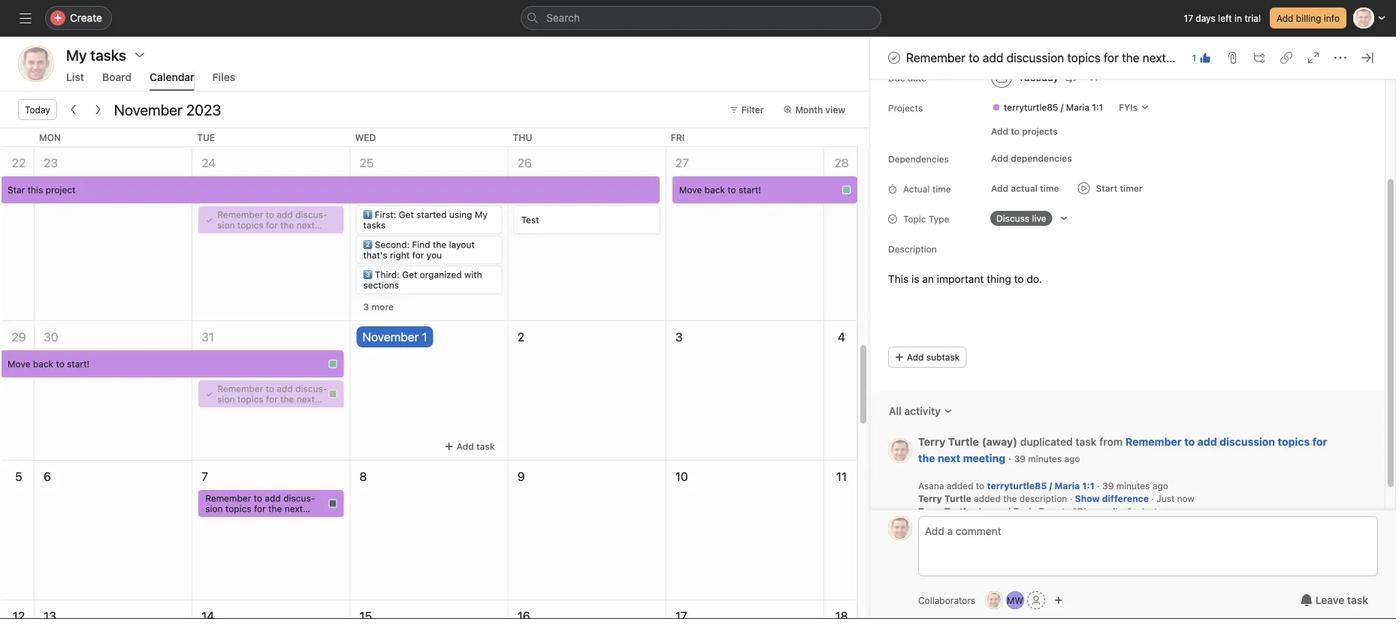Task type: describe. For each thing, give the bounding box(es) containing it.
discussion inside the remember to add discussion topics for the next meeting
[[1220, 437, 1275, 449]]

0 vertical spatial 1:1
[[1092, 103, 1103, 113]]

terry turtle (away)
[[918, 437, 1018, 449]]

6
[[44, 470, 51, 484]]

topic type
[[903, 215, 949, 225]]

1 vertical spatial terryturtle85 / maria 1:1 link
[[987, 482, 1095, 492]]

today button
[[18, 99, 57, 120]]

add task
[[457, 442, 495, 452]]

duplicated
[[1020, 437, 1073, 449]]

leave
[[1316, 595, 1345, 607]]

start! for 27
[[739, 185, 761, 195]]

· down (away)
[[1008, 453, 1011, 466]]

9
[[517, 470, 525, 484]]

activity
[[904, 406, 941, 418]]

25
[[360, 156, 374, 170]]

files link
[[212, 71, 235, 91]]

17 days left in trial
[[1184, 13, 1261, 23]]

1 " from the left
[[1073, 507, 1078, 518]]

for inside the remember to add discussion topics for the next meeting
[[1313, 437, 1327, 449]]

3 for 3
[[675, 330, 683, 345]]

star this project
[[8, 185, 75, 195]]

add subtask
[[907, 353, 960, 363]]

tuesday button
[[984, 64, 1084, 91]]

· right difference
[[1152, 494, 1154, 505]]

due date
[[888, 73, 927, 84]]

project
[[46, 185, 75, 195]]

move for 30
[[8, 359, 30, 370]]

projects
[[1022, 127, 1058, 137]]

move back to start! for 30
[[8, 359, 90, 370]]

duplicated task from
[[1020, 437, 1126, 449]]

29
[[12, 330, 26, 345]]

2023
[[186, 101, 221, 118]]

1 vertical spatial just
[[1140, 507, 1158, 518]]

3 terry turtle link from the top
[[918, 507, 972, 518]]

terry for terry turtle (away)
[[918, 437, 946, 449]]

full screen image
[[1308, 52, 1320, 64]]

1 vertical spatial terryturtle85
[[987, 482, 1047, 492]]

thu
[[513, 132, 532, 143]]

get for started
[[399, 210, 414, 220]]

31
[[202, 330, 214, 345]]

1️⃣
[[363, 210, 372, 220]]

meeting inside the remember to add discussion topics for the next meeting
[[963, 453, 1006, 466]]

wed
[[355, 132, 376, 143]]

0 vertical spatial terryturtle85
[[1004, 103, 1058, 113]]

3️⃣
[[363, 270, 372, 280]]

timer
[[1120, 184, 1143, 194]]

0 vertical spatial /
[[1061, 103, 1064, 113]]

info
[[1324, 13, 1340, 23]]

5
[[15, 470, 22, 484]]

remember inside remember to add discussion topics for the next meeting link
[[1126, 437, 1182, 449]]

asana
[[918, 482, 944, 492]]

1 vertical spatial minutes
[[1116, 482, 1150, 492]]

terry turtle added the description · show difference · just now
[[918, 494, 1195, 505]]

collaborators
[[918, 596, 976, 606]]

november 1
[[363, 330, 427, 345]]

expand sidebar image
[[20, 12, 32, 24]]

files
[[212, 71, 235, 83]]

description
[[888, 245, 937, 255]]

tuesday
[[1018, 71, 1059, 84]]

0 vertical spatial terryturtle85 / maria 1:1 link
[[986, 100, 1109, 115]]

27
[[675, 156, 689, 170]]

leave task
[[1316, 595, 1368, 607]]

with
[[464, 270, 482, 280]]

turtle for added
[[945, 494, 972, 505]]

1 inside "button"
[[1192, 53, 1196, 63]]

due
[[888, 73, 905, 84]]

add billing info
[[1277, 13, 1340, 23]]

add actual time button
[[984, 178, 1066, 200]]

discuss live
[[997, 214, 1047, 224]]

completed image
[[885, 49, 903, 67]]

filter
[[742, 104, 764, 115]]

thing
[[987, 274, 1011, 286]]

left
[[1218, 13, 1232, 23]]

tue
[[197, 132, 215, 143]]

delete story image
[[1356, 507, 1365, 516]]

26
[[517, 156, 532, 170]]

terry for terry turtle changed topic type to " discuss live " · just now
[[918, 507, 942, 518]]

28
[[834, 156, 849, 170]]

to inside the remember to add discussion topics for the next meeting
[[1184, 437, 1195, 449]]

fyis button
[[1112, 97, 1157, 118]]

from
[[1100, 437, 1123, 449]]

is
[[912, 274, 920, 286]]

discuss inside "dropdown button"
[[997, 214, 1030, 224]]

add for add dependencies
[[991, 154, 1009, 164]]

that's
[[363, 250, 388, 261]]

november 2023
[[114, 101, 221, 118]]

third:
[[375, 270, 400, 280]]

time inside dropdown button
[[1040, 184, 1059, 194]]

more
[[372, 302, 394, 313]]

back for 27
[[705, 185, 725, 195]]

11
[[836, 470, 847, 484]]

ago inside · 39 minutes ago
[[1064, 455, 1080, 465]]

add inside the remember to add discussion topics for the next meeting
[[1198, 437, 1217, 449]]

terry for terry turtle added the description · show difference · just now
[[918, 494, 942, 505]]

get for organized
[[402, 270, 417, 280]]

0 vertical spatial type
[[929, 215, 949, 225]]

start! for 30
[[67, 359, 90, 370]]

7
[[202, 470, 208, 484]]

1 horizontal spatial 39
[[1103, 482, 1114, 492]]

3 more
[[363, 302, 394, 313]]

1 vertical spatial added
[[974, 494, 1001, 505]]

(away)
[[982, 437, 1018, 449]]

today
[[25, 104, 50, 115]]

leave task button
[[1291, 588, 1378, 615]]

star
[[8, 185, 25, 195]]

do.
[[1027, 274, 1042, 286]]

tasks
[[363, 220, 386, 231]]

move back to start! for 27
[[679, 185, 761, 195]]

add to projects button
[[984, 121, 1065, 142]]

3 more button
[[357, 297, 401, 318]]

1 horizontal spatial live
[[1113, 507, 1128, 518]]

· down difference
[[1134, 507, 1137, 518]]

list
[[66, 71, 84, 83]]

month view button
[[777, 99, 852, 120]]

terryturtle85 / maria 1:1
[[1004, 103, 1103, 113]]

calendar
[[150, 71, 194, 83]]

terry turtle changed topic type to " discuss live " · just now
[[918, 507, 1178, 518]]

mw button
[[1006, 592, 1024, 610]]

started
[[416, 210, 447, 220]]

all
[[889, 406, 902, 418]]

create button
[[45, 6, 112, 30]]



Task type: locate. For each thing, give the bounding box(es) containing it.
move down 29
[[8, 359, 30, 370]]

maria down repeats image
[[1066, 103, 1090, 113]]

time
[[1040, 184, 1059, 194], [933, 184, 951, 195]]

all activity
[[889, 406, 941, 418]]

in
[[1235, 13, 1242, 23]]

add for add subtask
[[907, 353, 924, 363]]

1️⃣ first: get started using my tasks
[[363, 210, 488, 231]]

3 inside button
[[363, 302, 369, 313]]

clear due date image
[[1090, 73, 1099, 82]]

actual time
[[903, 184, 951, 195]]

next inside main content
[[938, 453, 961, 466]]

to inside button
[[1011, 127, 1020, 137]]

tt
[[29, 57, 43, 71], [895, 446, 906, 457], [895, 524, 906, 534], [989, 596, 1000, 606]]

1 horizontal spatial "
[[1128, 507, 1132, 518]]

0 horizontal spatial 39
[[1014, 455, 1026, 465]]

copy task link image
[[1281, 52, 1293, 64]]

0 vertical spatial live
[[1032, 214, 1047, 224]]

turtle
[[948, 437, 979, 449], [945, 494, 972, 505], [945, 507, 972, 518]]

0 horizontal spatial topic
[[903, 215, 926, 225]]

turtle down terry turtle (away)
[[945, 494, 972, 505]]

add inside dropdown button
[[991, 184, 1009, 194]]

2
[[517, 330, 525, 345]]

0 vertical spatial added
[[947, 482, 974, 492]]

repeats image
[[1065, 72, 1077, 84]]

1 horizontal spatial move
[[679, 185, 702, 195]]

1 horizontal spatial task
[[1076, 437, 1097, 449]]

task for duplicated
[[1076, 437, 1097, 449]]

find
[[412, 240, 430, 250]]

type down the actual time
[[929, 215, 949, 225]]

2 vertical spatial turtle
[[945, 507, 972, 518]]

create
[[70, 12, 102, 24]]

0 vertical spatial ago
[[1064, 455, 1080, 465]]

" down difference
[[1128, 507, 1132, 518]]

live down add actual time dropdown button
[[1032, 214, 1047, 224]]

1 vertical spatial /
[[1049, 482, 1052, 492]]

time right actual
[[933, 184, 951, 195]]

start
[[1096, 184, 1118, 194]]

8
[[360, 470, 367, 484]]

add for add actual time
[[991, 184, 1009, 194]]

0 horizontal spatial added
[[947, 482, 974, 492]]

terryturtle85 / maria 1:1 link up description
[[987, 482, 1095, 492]]

minutes up difference
[[1116, 482, 1150, 492]]

discuss down the 'actual' on the right of the page
[[997, 214, 1030, 224]]

ago down remember to add discussion topics for the next meeting link
[[1153, 482, 1168, 492]]

1 vertical spatial turtle
[[945, 494, 972, 505]]

right
[[390, 250, 410, 261]]

1 left the attachments: add a file to this task, remember to add discussion topics for the next meeting icon
[[1192, 53, 1196, 63]]

for inside 2️⃣ second: find the layout that's right for you
[[412, 250, 424, 261]]

more actions for this task image
[[1335, 52, 1347, 64]]

10
[[675, 470, 688, 484]]

/ up terry turtle added the description · show difference · just now
[[1049, 482, 1052, 492]]

show options image
[[134, 49, 146, 61]]

1 horizontal spatial 3
[[675, 330, 683, 345]]

november for november 1
[[363, 330, 419, 345]]

back for 30
[[33, 359, 53, 370]]

start timer
[[1096, 184, 1143, 194]]

23
[[44, 156, 58, 170]]

terryturtle85 / maria 1:1 link up projects
[[986, 100, 1109, 115]]

description
[[1020, 494, 1067, 505]]

30
[[44, 330, 58, 345]]

39 inside · 39 minutes ago
[[1014, 455, 1026, 465]]

0 vertical spatial now
[[1177, 494, 1195, 505]]

changed
[[974, 507, 1011, 518]]

task inside main content
[[1076, 437, 1097, 449]]

"
[[1073, 507, 1078, 518], [1128, 507, 1132, 518]]

0 vertical spatial move back to start!
[[679, 185, 761, 195]]

0 vertical spatial just
[[1157, 494, 1175, 505]]

terry
[[918, 437, 946, 449], [918, 494, 942, 505], [918, 507, 942, 518]]

24
[[202, 156, 216, 170]]

2 vertical spatial terry turtle link
[[918, 507, 972, 518]]

0 horizontal spatial minutes
[[1028, 455, 1062, 465]]

attachments: add a file to this task, remember to add discussion topics for the next meeting image
[[1226, 52, 1238, 64]]

22
[[12, 156, 26, 170]]

november down more
[[363, 330, 419, 345]]

1 vertical spatial move
[[8, 359, 30, 370]]

add dependencies
[[991, 154, 1072, 164]]

terryturtle85 / maria 1:1 link
[[986, 100, 1109, 115], [987, 482, 1095, 492]]

add for add task
[[457, 442, 474, 452]]

1 vertical spatial 3
[[675, 330, 683, 345]]

0 horizontal spatial move back to start!
[[8, 359, 90, 370]]

tt inside main content
[[895, 446, 906, 457]]

0 horizontal spatial move
[[8, 359, 30, 370]]

1:1 down clear due date image
[[1092, 103, 1103, 113]]

just right difference
[[1157, 494, 1175, 505]]

the inside 2️⃣ second: find the layout that's right for you
[[433, 240, 447, 250]]

1 vertical spatial terry turtle link
[[918, 494, 972, 506]]

add for add billing info
[[1277, 13, 1294, 23]]

/ down the 'tuesday' dropdown button
[[1061, 103, 1064, 113]]

1 vertical spatial 1:1
[[1082, 482, 1095, 492]]

month view
[[795, 104, 845, 115]]

1 vertical spatial type
[[1039, 507, 1060, 518]]

0 horizontal spatial time
[[933, 184, 951, 195]]

main content inside remember to add discussion topics for the next meeting dialog
[[870, 0, 1385, 538]]

board
[[102, 71, 132, 83]]

1 vertical spatial terry
[[918, 494, 942, 505]]

main content containing tuesday
[[870, 0, 1385, 538]]

added
[[947, 482, 974, 492], [974, 494, 1001, 505]]

get inside 1️⃣ first: get started using my tasks
[[399, 210, 414, 220]]

1 button
[[1188, 47, 1216, 68]]

tt button
[[18, 46, 54, 82], [888, 439, 912, 463], [888, 517, 912, 541], [985, 592, 1003, 610]]

turtle left changed
[[945, 507, 972, 518]]

add task button
[[438, 437, 502, 458]]

to
[[969, 51, 980, 65], [1011, 127, 1020, 137], [728, 185, 736, 195], [266, 210, 274, 220], [1014, 274, 1024, 286], [56, 359, 64, 370], [266, 384, 274, 395], [1184, 437, 1195, 449], [976, 482, 985, 492], [254, 494, 262, 504], [1062, 507, 1071, 518]]

november for november 2023
[[114, 101, 182, 118]]

terry turtle link
[[918, 437, 979, 449], [918, 494, 972, 506], [918, 507, 972, 518]]

3 terry from the top
[[918, 507, 942, 518]]

search button
[[521, 6, 882, 30]]

0 vertical spatial back
[[705, 185, 725, 195]]

move down 27
[[679, 185, 702, 195]]

0 horizontal spatial discuss
[[997, 214, 1030, 224]]

1 horizontal spatial type
[[1039, 507, 1060, 518]]

remember to add discussion topics for the next meeting dialog
[[870, 0, 1396, 620]]

0 vertical spatial move
[[679, 185, 702, 195]]

fri
[[671, 132, 685, 143]]

topic down description
[[1013, 507, 1036, 518]]

for
[[1104, 51, 1119, 65], [266, 220, 278, 231], [412, 250, 424, 261], [266, 395, 278, 405], [1313, 437, 1327, 449], [254, 504, 266, 515]]

terryturtle85 up add to projects button
[[1004, 103, 1058, 113]]

projects
[[888, 103, 923, 114]]

1 horizontal spatial /
[[1061, 103, 1064, 113]]

fyis
[[1119, 103, 1138, 113]]

move back to start! down 30
[[8, 359, 90, 370]]

turtle for (away)
[[948, 437, 979, 449]]

· left show
[[1070, 494, 1073, 505]]

topics inside the remember to add discussion topics for the next meeting
[[1278, 437, 1310, 449]]

topics
[[1067, 51, 1101, 65], [237, 220, 263, 231], [237, 395, 263, 405], [1278, 437, 1310, 449], [225, 504, 251, 515]]

1 vertical spatial 39
[[1103, 482, 1114, 492]]

important
[[937, 274, 984, 286]]

1 down 3️⃣ third: get organized with sections
[[422, 330, 427, 345]]

task
[[1076, 437, 1097, 449], [476, 442, 495, 452], [1347, 595, 1368, 607]]

2 terry from the top
[[918, 494, 942, 505]]

0 horizontal spatial start!
[[67, 359, 90, 370]]

0 vertical spatial november
[[114, 101, 182, 118]]

you
[[427, 250, 442, 261]]

all activity button
[[879, 399, 963, 426]]

1 horizontal spatial minutes
[[1116, 482, 1150, 492]]

ago down duplicated task from
[[1064, 455, 1080, 465]]

2 " from the left
[[1128, 507, 1132, 518]]

2 horizontal spatial task
[[1347, 595, 1368, 607]]

this is an important thing to do.
[[888, 274, 1042, 286]]

0 horizontal spatial back
[[33, 359, 53, 370]]

minutes inside · 39 minutes ago
[[1028, 455, 1062, 465]]

0 vertical spatial maria
[[1066, 103, 1090, 113]]

1 vertical spatial live
[[1113, 507, 1128, 518]]

1:1 up show
[[1082, 482, 1095, 492]]

1 vertical spatial discuss
[[1078, 507, 1111, 518]]

1 horizontal spatial start!
[[739, 185, 761, 195]]

add subtask button
[[888, 348, 967, 369]]

0 vertical spatial 3
[[363, 302, 369, 313]]

second:
[[375, 240, 410, 250]]

discuss live button
[[984, 209, 1075, 230]]

filter button
[[723, 99, 771, 120]]

time right the 'actual' on the right of the page
[[1040, 184, 1059, 194]]

1 vertical spatial back
[[33, 359, 53, 370]]

1 horizontal spatial move back to start!
[[679, 185, 761, 195]]

39 up show difference button
[[1103, 482, 1114, 492]]

topic down actual
[[903, 215, 926, 225]]

add inside button
[[907, 353, 924, 363]]

3️⃣ third: get organized with sections
[[363, 270, 482, 291]]

1 horizontal spatial back
[[705, 185, 725, 195]]

mon
[[39, 132, 61, 143]]

1 vertical spatial get
[[402, 270, 417, 280]]

1 vertical spatial move back to start!
[[8, 359, 90, 370]]

november down calendar "link"
[[114, 101, 182, 118]]

add actual time
[[991, 184, 1059, 194]]

39
[[1014, 455, 1026, 465], [1103, 482, 1114, 492]]

previous month image
[[67, 104, 80, 116]]

1 terry turtle link from the top
[[918, 437, 979, 449]]

discuss down show
[[1078, 507, 1111, 518]]

add dependencies button
[[984, 148, 1079, 169]]

move back to start! down 27
[[679, 185, 761, 195]]

terry turtle link for added the description
[[918, 494, 972, 506]]

remember
[[906, 51, 966, 65], [217, 210, 263, 220], [217, 384, 263, 395], [1126, 437, 1182, 449], [205, 494, 251, 504]]

1 vertical spatial maria
[[1055, 482, 1080, 492]]

just
[[1157, 494, 1175, 505], [1140, 507, 1158, 518]]

search list box
[[521, 6, 882, 30]]

get inside 3️⃣ third: get organized with sections
[[402, 270, 417, 280]]

live
[[1032, 214, 1047, 224], [1113, 507, 1128, 518]]

next month image
[[92, 104, 104, 116]]

dependencies
[[888, 154, 949, 165]]

add to projects
[[991, 127, 1058, 137]]

1 horizontal spatial discuss
[[1078, 507, 1111, 518]]

add billing info button
[[1270, 8, 1347, 29]]

difference
[[1102, 494, 1149, 505]]

month
[[795, 104, 823, 115]]

list link
[[66, 71, 84, 91]]

2 terry turtle link from the top
[[918, 494, 972, 506]]

0 vertical spatial minutes
[[1028, 455, 1062, 465]]

3 for 3 more
[[363, 302, 369, 313]]

discuss
[[997, 214, 1030, 224], [1078, 507, 1111, 518]]

0 horizontal spatial type
[[929, 215, 949, 225]]

1 horizontal spatial ago
[[1153, 482, 1168, 492]]

· up show
[[1097, 482, 1100, 492]]

0 vertical spatial topic
[[903, 215, 926, 225]]

task for leave
[[1347, 595, 1368, 607]]

1:1
[[1092, 103, 1103, 113], [1082, 482, 1095, 492]]

live inside discuss live "dropdown button"
[[1032, 214, 1047, 224]]

task for add
[[476, 442, 495, 452]]

1 horizontal spatial november
[[363, 330, 419, 345]]

my
[[475, 210, 488, 220]]

maria up terry turtle added the description · show difference · just now
[[1055, 482, 1080, 492]]

3
[[363, 302, 369, 313], [675, 330, 683, 345]]

1 vertical spatial 1
[[422, 330, 427, 345]]

0 vertical spatial start!
[[739, 185, 761, 195]]

2️⃣
[[363, 240, 372, 250]]

0 horizontal spatial task
[[476, 442, 495, 452]]

0 vertical spatial discuss
[[997, 214, 1030, 224]]

sections
[[363, 280, 399, 291]]

0 horizontal spatial november
[[114, 101, 182, 118]]

" down show
[[1073, 507, 1078, 518]]

0 vertical spatial turtle
[[948, 437, 979, 449]]

2 vertical spatial terry
[[918, 507, 942, 518]]

39 down (away)
[[1014, 455, 1026, 465]]

trial
[[1245, 13, 1261, 23]]

17
[[1184, 13, 1193, 23]]

terry turtle link for (away)
[[918, 437, 979, 449]]

1 horizontal spatial added
[[974, 494, 1001, 505]]

0 horizontal spatial ago
[[1064, 455, 1080, 465]]

add subtask image
[[1254, 52, 1266, 64]]

added right asana
[[947, 482, 974, 492]]

terryturtle85 up description
[[987, 482, 1047, 492]]

1 horizontal spatial topic
[[1013, 507, 1036, 518]]

actual
[[903, 184, 930, 195]]

turtle for changed
[[945, 507, 972, 518]]

main content
[[870, 0, 1385, 538]]

1 horizontal spatial 1
[[1192, 53, 1196, 63]]

test
[[521, 215, 539, 225]]

0 vertical spatial terry
[[918, 437, 946, 449]]

show difference button
[[1075, 494, 1149, 505]]

add or remove collaborators image
[[1054, 597, 1063, 606]]

0 horizontal spatial /
[[1049, 482, 1052, 492]]

Completed checkbox
[[885, 49, 903, 67]]

1 vertical spatial now
[[1160, 507, 1178, 518]]

close details image
[[1362, 52, 1374, 64]]

type down description
[[1039, 507, 1060, 518]]

added up changed
[[974, 494, 1001, 505]]

add for add to projects
[[991, 127, 1009, 137]]

0 horizontal spatial 1
[[422, 330, 427, 345]]

get
[[399, 210, 414, 220], [402, 270, 417, 280]]

1 vertical spatial topic
[[1013, 507, 1036, 518]]

get right first:
[[399, 210, 414, 220]]

1 vertical spatial start!
[[67, 359, 90, 370]]

2️⃣ second: find the layout that's right for you
[[363, 240, 475, 261]]

/
[[1061, 103, 1064, 113], [1049, 482, 1052, 492]]

0 vertical spatial 39
[[1014, 455, 1026, 465]]

1 vertical spatial ago
[[1153, 482, 1168, 492]]

live down difference
[[1113, 507, 1128, 518]]

1 horizontal spatial time
[[1040, 184, 1059, 194]]

1 vertical spatial november
[[363, 330, 419, 345]]

turtle left (away)
[[948, 437, 979, 449]]

just down difference
[[1140, 507, 1158, 518]]

billing
[[1296, 13, 1322, 23]]

0 vertical spatial get
[[399, 210, 414, 220]]

get down right
[[402, 270, 417, 280]]

0 horizontal spatial "
[[1073, 507, 1078, 518]]

1 terry from the top
[[918, 437, 946, 449]]

0 horizontal spatial live
[[1032, 214, 1047, 224]]

remember to add discussion topics for the next meeting inside main content
[[918, 437, 1327, 466]]

0 horizontal spatial 3
[[363, 302, 369, 313]]

move for 27
[[679, 185, 702, 195]]

discussion
[[1007, 51, 1064, 65], [217, 210, 327, 231], [217, 384, 327, 405], [1220, 437, 1275, 449], [205, 494, 315, 515]]

an
[[922, 274, 934, 286]]

0 vertical spatial terry turtle link
[[918, 437, 979, 449]]

minutes down duplicated
[[1028, 455, 1062, 465]]

0 vertical spatial 1
[[1192, 53, 1196, 63]]



Task type: vqa. For each thing, say whether or not it's contained in the screenshot.
Previous month icon
yes



